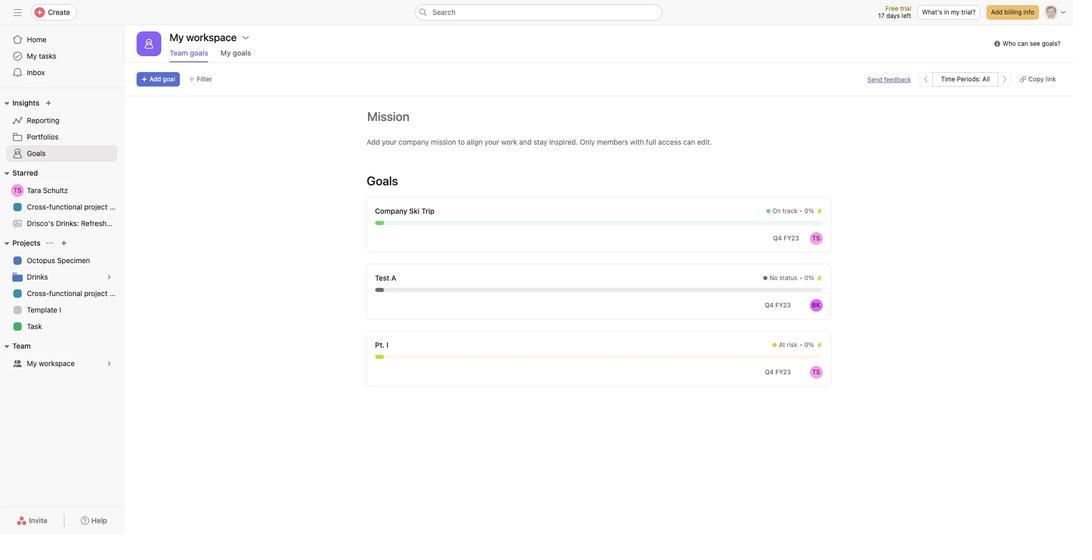 Task type: vqa. For each thing, say whether or not it's contained in the screenshot.
topmost "Q4 FY23" dropdown button
yes



Task type: locate. For each thing, give the bounding box(es) containing it.
1 vertical spatial plan
[[110, 289, 124, 298]]

time periods: all
[[941, 75, 990, 83]]

1 • from the top
[[800, 207, 803, 215]]

starred element
[[0, 164, 184, 234]]

fy23 down at
[[776, 369, 791, 376]]

1 vertical spatial • 0%
[[800, 274, 814, 282]]

0 vertical spatial • 0%
[[800, 207, 814, 215]]

add goal
[[149, 75, 175, 83]]

project down see details, drinks image in the bottom of the page
[[84, 289, 108, 298]]

0 vertical spatial cross-functional project plan link
[[6, 199, 124, 215]]

my down team dropdown button
[[27, 359, 37, 368]]

1 vertical spatial q4 fy23
[[765, 302, 791, 309]]

q4 fy23 button down 'on track'
[[769, 231, 804, 246]]

team goals
[[170, 48, 208, 57]]

functional up drinks:
[[49, 203, 82, 211]]

company ski trip
[[375, 207, 435, 215]]

your left company
[[382, 138, 397, 146]]

0 vertical spatial i
[[59, 306, 61, 314]]

bk button
[[810, 300, 822, 312]]

2 vertical spatial add
[[367, 138, 380, 146]]

functional
[[49, 203, 82, 211], [49, 289, 82, 298]]

q4 for pt. i
[[765, 369, 774, 376]]

all
[[983, 75, 990, 83]]

add billing info button
[[987, 5, 1039, 20]]

q4 fy23 down no
[[765, 302, 791, 309]]

q4 for company ski trip
[[773, 235, 782, 242]]

1 vertical spatial add
[[149, 75, 161, 83]]

on
[[773, 207, 781, 215]]

2 goals from the left
[[233, 48, 251, 57]]

show options, current sort, top image
[[47, 240, 53, 246]]

0 vertical spatial 0%
[[805, 207, 814, 215]]

search button
[[415, 4, 662, 21]]

can left see at the right
[[1018, 40, 1028, 47]]

1 horizontal spatial goals
[[233, 48, 251, 57]]

1 plan from the top
[[110, 203, 124, 211]]

1 vertical spatial cross-
[[27, 289, 49, 298]]

1 vertical spatial goals
[[367, 174, 398, 188]]

my
[[221, 48, 231, 57], [27, 52, 37, 60], [27, 359, 37, 368]]

1 vertical spatial team
[[12, 342, 31, 351]]

fy23 for company ski trip
[[784, 235, 799, 242]]

search
[[433, 8, 456, 16]]

cross- up drisco's
[[27, 203, 49, 211]]

my workspace link
[[6, 356, 118, 372]]

can left "edit."
[[683, 138, 695, 146]]

trip
[[422, 207, 435, 215]]

status
[[780, 274, 798, 282]]

cross-functional project plan up drinks:
[[27, 203, 124, 211]]

cross-
[[27, 203, 49, 211], [27, 289, 49, 298]]

new image
[[46, 100, 52, 106]]

my for my workspace
[[27, 359, 37, 368]]

cross-functional project plan link up the template i
[[6, 286, 124, 302]]

pt.
[[375, 341, 385, 350]]

1 goals from the left
[[190, 48, 208, 57]]

• 0% for company ski trip
[[800, 207, 814, 215]]

1 horizontal spatial i
[[387, 341, 389, 350]]

left
[[902, 12, 911, 20]]

my left tasks
[[27, 52, 37, 60]]

• right status
[[800, 274, 803, 282]]

0 vertical spatial q4 fy23
[[773, 235, 799, 242]]

teams element
[[0, 337, 124, 374]]

your right align
[[485, 138, 499, 146]]

0% for test a
[[805, 274, 814, 282]]

insights
[[12, 98, 39, 107]]

i for pt. i
[[387, 341, 389, 350]]

test
[[375, 274, 389, 282]]

task link
[[6, 319, 118, 335]]

my workspace
[[27, 359, 75, 368]]

0 vertical spatial cross-
[[27, 203, 49, 211]]

2 0% from the top
[[805, 274, 814, 282]]

my
[[951, 8, 960, 16]]

my goals
[[221, 48, 251, 57]]

• 0% right track
[[800, 207, 814, 215]]

q4 fy23 down 'on track'
[[773, 235, 799, 242]]

• right risk
[[800, 341, 803, 349]]

billing
[[1005, 8, 1022, 16]]

2 ts button from the top
[[810, 367, 822, 379]]

0 horizontal spatial i
[[59, 306, 61, 314]]

0% right status
[[805, 274, 814, 282]]

• for company ski trip
[[800, 207, 803, 215]]

2 • 0% from the top
[[800, 274, 814, 282]]

invite
[[29, 517, 48, 525]]

1 horizontal spatial team
[[170, 48, 188, 57]]

team down task
[[12, 342, 31, 351]]

1 vertical spatial •
[[800, 274, 803, 282]]

1 vertical spatial q4 fy23 button
[[760, 298, 796, 313]]

global element
[[0, 25, 124, 87]]

3 • 0% from the top
[[800, 341, 814, 349]]

1 project from the top
[[84, 203, 108, 211]]

q4 fy23 button for pt. i
[[760, 365, 796, 380]]

0% right risk
[[805, 341, 814, 349]]

project up drisco's drinks: refreshment recommendation link
[[84, 203, 108, 211]]

0% right track
[[805, 207, 814, 215]]

your
[[382, 138, 397, 146], [485, 138, 499, 146]]

tasks
[[39, 52, 56, 60]]

add
[[991, 8, 1003, 16], [149, 75, 161, 83], [367, 138, 380, 146]]

inbox
[[27, 68, 45, 77]]

0 horizontal spatial your
[[382, 138, 397, 146]]

3 0% from the top
[[805, 341, 814, 349]]

• 0% for test a
[[800, 274, 814, 282]]

ski
[[409, 207, 420, 215]]

plan
[[110, 203, 124, 211], [110, 289, 124, 298]]

1 horizontal spatial your
[[485, 138, 499, 146]]

add billing info
[[991, 8, 1035, 16]]

1 vertical spatial functional
[[49, 289, 82, 298]]

2 vertical spatial •
[[800, 341, 803, 349]]

fy23
[[784, 235, 799, 242], [776, 302, 791, 309], [776, 369, 791, 376]]

3 • from the top
[[800, 341, 803, 349]]

send feedback
[[868, 76, 911, 83]]

create
[[48, 8, 70, 16]]

trial?
[[962, 8, 976, 16]]

plan down see details, drinks image in the bottom of the page
[[110, 289, 124, 298]]

2 vertical spatial q4
[[765, 369, 774, 376]]

2 cross-functional project plan from the top
[[27, 289, 124, 298]]

goals for my goals
[[233, 48, 251, 57]]

insights button
[[0, 97, 39, 109]]

functional down drinks 'link'
[[49, 289, 82, 298]]

• 0%
[[800, 207, 814, 215], [800, 274, 814, 282], [800, 341, 814, 349]]

0 vertical spatial cross-functional project plan
[[27, 203, 124, 211]]

1 vertical spatial fy23
[[776, 302, 791, 309]]

0 vertical spatial team
[[170, 48, 188, 57]]

my down my workspace
[[221, 48, 231, 57]]

my inside teams element
[[27, 359, 37, 368]]

time
[[941, 75, 955, 83]]

projects button
[[0, 237, 40, 250]]

access
[[658, 138, 681, 146]]

my inside global element
[[27, 52, 37, 60]]

cross-functional project plan link up drinks:
[[6, 199, 124, 215]]

add left billing
[[991, 8, 1003, 16]]

0 vertical spatial can
[[1018, 40, 1028, 47]]

1 vertical spatial q4
[[765, 302, 774, 309]]

fy23 down the 'no status'
[[776, 302, 791, 309]]

0 vertical spatial •
[[800, 207, 803, 215]]

goals down portfolios
[[27, 149, 46, 158]]

cross-functional project plan inside projects element
[[27, 289, 124, 298]]

goals inside team goals link
[[190, 48, 208, 57]]

add for add goal
[[149, 75, 161, 83]]

plan up drisco's drinks: refreshment recommendation
[[110, 203, 124, 211]]

0 vertical spatial project
[[84, 203, 108, 211]]

0 vertical spatial fy23
[[784, 235, 799, 242]]

0 vertical spatial q4
[[773, 235, 782, 242]]

add your company mission to align your work and stay inspired. only members with full access can edit.
[[367, 138, 712, 146]]

q4 fy23 down at
[[765, 369, 791, 376]]

1 0% from the top
[[805, 207, 814, 215]]

goals down show options image
[[233, 48, 251, 57]]

functional inside projects element
[[49, 289, 82, 298]]

fy23 down track
[[784, 235, 799, 242]]

goals up company
[[367, 174, 398, 188]]

add left goal
[[149, 75, 161, 83]]

team up goal
[[170, 48, 188, 57]]

2 horizontal spatial add
[[991, 8, 1003, 16]]

plan inside projects element
[[110, 289, 124, 298]]

i inside projects element
[[59, 306, 61, 314]]

2 • from the top
[[800, 274, 803, 282]]

team for team
[[12, 342, 31, 351]]

0 vertical spatial ts
[[14, 187, 21, 194]]

0 vertical spatial add
[[991, 8, 1003, 16]]

2 vertical spatial • 0%
[[800, 341, 814, 349]]

1 functional from the top
[[49, 203, 82, 211]]

1 vertical spatial can
[[683, 138, 695, 146]]

1 vertical spatial ts
[[812, 235, 820, 242]]

• 0% right status
[[800, 274, 814, 282]]

2 vertical spatial ts
[[812, 369, 820, 376]]

i right "pt."
[[387, 341, 389, 350]]

2 functional from the top
[[49, 289, 82, 298]]

0 vertical spatial plan
[[110, 203, 124, 211]]

0 horizontal spatial goals
[[190, 48, 208, 57]]

2 vertical spatial q4 fy23 button
[[760, 365, 796, 380]]

workspace
[[39, 359, 75, 368]]

q4 fy23 for company ski trip
[[773, 235, 799, 242]]

1 cross- from the top
[[27, 203, 49, 211]]

1 ts button from the top
[[810, 232, 822, 245]]

template
[[27, 306, 57, 314]]

team inside dropdown button
[[12, 342, 31, 351]]

1 vertical spatial 0%
[[805, 274, 814, 282]]

team
[[170, 48, 188, 57], [12, 342, 31, 351]]

• for pt. i
[[800, 341, 803, 349]]

my tasks link
[[6, 48, 118, 64]]

• right track
[[800, 207, 803, 215]]

goals
[[190, 48, 208, 57], [233, 48, 251, 57]]

1 cross-functional project plan link from the top
[[6, 199, 124, 215]]

who can see goals?
[[1003, 40, 1061, 47]]

feedback
[[884, 76, 911, 83]]

1 vertical spatial ts button
[[810, 367, 822, 379]]

starred
[[12, 169, 38, 177]]

1 cross-functional project plan from the top
[[27, 203, 124, 211]]

add down the mission title text box
[[367, 138, 380, 146]]

0 vertical spatial ts button
[[810, 232, 822, 245]]

q4 fy23 button down no
[[760, 298, 796, 313]]

project
[[84, 203, 108, 211], [84, 289, 108, 298]]

2 cross-functional project plan link from the top
[[6, 286, 124, 302]]

cross-functional project plan down drinks 'link'
[[27, 289, 124, 298]]

0 horizontal spatial team
[[12, 342, 31, 351]]

1 vertical spatial cross-functional project plan
[[27, 289, 124, 298]]

goals down my workspace
[[190, 48, 208, 57]]

cross- down drinks
[[27, 289, 49, 298]]

ts for pt. i
[[812, 369, 820, 376]]

my goals link
[[221, 48, 251, 62]]

add for add your company mission to align your work and stay inspired. only members with full access can edit.
[[367, 138, 380, 146]]

i up task link on the left bottom of page
[[59, 306, 61, 314]]

reporting
[[27, 116, 59, 125]]

0%
[[805, 207, 814, 215], [805, 274, 814, 282], [805, 341, 814, 349]]

• for test a
[[800, 274, 803, 282]]

0 vertical spatial functional
[[49, 203, 82, 211]]

only
[[580, 138, 595, 146]]

2 your from the left
[[485, 138, 499, 146]]

2 vertical spatial q4 fy23
[[765, 369, 791, 376]]

plan inside starred element
[[110, 203, 124, 211]]

task
[[27, 322, 42, 331]]

0 vertical spatial q4 fy23 button
[[769, 231, 804, 246]]

2 vertical spatial 0%
[[805, 341, 814, 349]]

specimen
[[57, 256, 90, 265]]

2 cross- from the top
[[27, 289, 49, 298]]

portfolios
[[27, 132, 59, 141]]

0 horizontal spatial goals
[[27, 149, 46, 158]]

team goals link
[[170, 48, 208, 62]]

1 vertical spatial project
[[84, 289, 108, 298]]

1 vertical spatial i
[[387, 341, 389, 350]]

0 horizontal spatial add
[[149, 75, 161, 83]]

bk
[[812, 302, 820, 309]]

info
[[1024, 8, 1035, 16]]

1 vertical spatial cross-functional project plan link
[[6, 286, 124, 302]]

1 • 0% from the top
[[800, 207, 814, 215]]

0 vertical spatial goals
[[27, 149, 46, 158]]

2 plan from the top
[[110, 289, 124, 298]]

track
[[783, 207, 798, 215]]

goals for team goals
[[190, 48, 208, 57]]

goals inside my goals link
[[233, 48, 251, 57]]

2 vertical spatial fy23
[[776, 369, 791, 376]]

Mission title text field
[[361, 105, 412, 128]]

• 0% right risk
[[800, 341, 814, 349]]

search list box
[[415, 4, 662, 21]]

1 horizontal spatial goals
[[367, 174, 398, 188]]

goals
[[27, 149, 46, 158], [367, 174, 398, 188]]

ts button for company ski trip
[[810, 232, 822, 245]]

1 horizontal spatial add
[[367, 138, 380, 146]]

q4 fy23 button down at
[[760, 365, 796, 380]]

q4 for test a
[[765, 302, 774, 309]]



Task type: describe. For each thing, give the bounding box(es) containing it.
no
[[770, 274, 778, 282]]

help
[[91, 517, 107, 525]]

team button
[[0, 340, 31, 353]]

projects
[[12, 239, 40, 247]]

fy23 for pt. i
[[776, 369, 791, 376]]

goals inside insights element
[[27, 149, 46, 158]]

cross- inside starred element
[[27, 203, 49, 211]]

edit.
[[697, 138, 712, 146]]

tara
[[27, 186, 41, 195]]

octopus specimen link
[[6, 253, 118, 269]]

drinks:
[[56, 219, 79, 228]]

17
[[878, 12, 885, 20]]

tara schultz
[[27, 186, 68, 195]]

copy link button
[[1016, 72, 1061, 87]]

schultz
[[43, 186, 68, 195]]

cross-functional project plan link inside projects element
[[6, 286, 124, 302]]

no status
[[770, 274, 798, 282]]

new project or portfolio image
[[61, 240, 67, 246]]

risk
[[787, 341, 798, 349]]

see details, drinks image
[[106, 274, 112, 280]]

what's in my trial?
[[922, 8, 976, 16]]

inspired.
[[549, 138, 578, 146]]

days
[[886, 12, 900, 20]]

0% for company ski trip
[[805, 207, 814, 215]]

invite button
[[10, 512, 54, 530]]

my for my tasks
[[27, 52, 37, 60]]

goals link
[[6, 145, 118, 162]]

help button
[[74, 512, 114, 530]]

free
[[886, 5, 899, 12]]

what's
[[922, 8, 943, 16]]

test a
[[375, 274, 396, 282]]

see details, my workspace image
[[106, 361, 112, 367]]

who
[[1003, 40, 1016, 47]]

my tasks
[[27, 52, 56, 60]]

q4 fy23 for test a
[[765, 302, 791, 309]]

ts inside starred element
[[14, 187, 21, 194]]

trial
[[900, 5, 911, 12]]

copy
[[1029, 75, 1044, 83]]

periods:
[[957, 75, 981, 83]]

i for template i
[[59, 306, 61, 314]]

inbox link
[[6, 64, 118, 81]]

0% for pt. i
[[805, 341, 814, 349]]

fy23 for test a
[[776, 302, 791, 309]]

ts button for pt. i
[[810, 367, 822, 379]]

send feedback link
[[868, 75, 911, 84]]

copy link
[[1029, 75, 1056, 83]]

ts for company ski trip
[[812, 235, 820, 242]]

in
[[944, 8, 949, 16]]

0 horizontal spatial can
[[683, 138, 695, 146]]

cross- inside projects element
[[27, 289, 49, 298]]

a
[[391, 274, 396, 282]]

drinks
[[27, 273, 48, 281]]

my for my goals
[[221, 48, 231, 57]]

template i link
[[6, 302, 118, 319]]

template i
[[27, 306, 61, 314]]

on track
[[773, 207, 798, 215]]

company
[[399, 138, 429, 146]]

and
[[519, 138, 532, 146]]

drisco's drinks: refreshment recommendation link
[[6, 215, 184, 232]]

drisco's drinks: refreshment recommendation
[[27, 219, 184, 228]]

members
[[597, 138, 628, 146]]

• 0% for pt. i
[[800, 341, 814, 349]]

goals?
[[1042, 40, 1061, 47]]

create button
[[31, 4, 77, 21]]

drisco's
[[27, 219, 54, 228]]

work
[[501, 138, 517, 146]]

my workspace
[[170, 31, 237, 43]]

insights element
[[0, 94, 124, 164]]

free trial 17 days left
[[878, 5, 911, 20]]

q4 fy23 button for test a
[[760, 298, 796, 313]]

what's in my trial? button
[[918, 5, 980, 20]]

filter button
[[184, 72, 217, 87]]

hide sidebar image
[[13, 8, 22, 16]]

portfolios link
[[6, 129, 118, 145]]

q4 fy23 button for company ski trip
[[769, 231, 804, 246]]

1 horizontal spatial can
[[1018, 40, 1028, 47]]

refreshment
[[81, 219, 124, 228]]

add for add billing info
[[991, 8, 1003, 16]]

cross-functional project plan inside starred element
[[27, 203, 124, 211]]

octopus specimen
[[27, 256, 90, 265]]

starred button
[[0, 167, 38, 179]]

at risk
[[779, 341, 798, 349]]

reporting link
[[6, 112, 118, 129]]

q4 fy23 for pt. i
[[765, 369, 791, 376]]

project inside starred element
[[84, 203, 108, 211]]

1 your from the left
[[382, 138, 397, 146]]

home link
[[6, 31, 118, 48]]

send
[[868, 76, 882, 83]]

projects element
[[0, 234, 124, 337]]

mission
[[431, 138, 456, 146]]

show options image
[[242, 34, 250, 42]]

align
[[467, 138, 483, 146]]

at
[[779, 341, 785, 349]]

stay
[[534, 138, 547, 146]]

see
[[1030, 40, 1040, 47]]

goal
[[163, 75, 175, 83]]

2 project from the top
[[84, 289, 108, 298]]

add goal button
[[137, 72, 180, 87]]

time periods: all button
[[932, 72, 999, 87]]

functional inside starred element
[[49, 203, 82, 211]]

team for team goals
[[170, 48, 188, 57]]

company
[[375, 207, 407, 215]]



